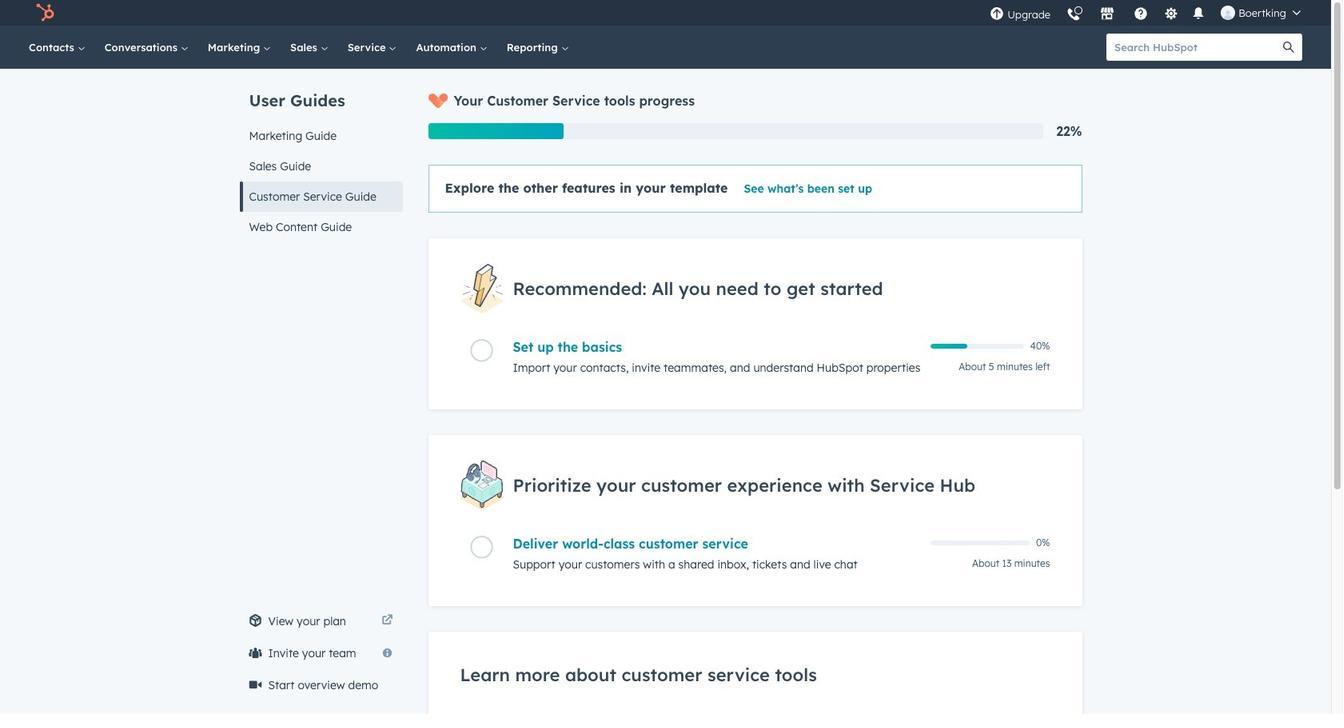 Task type: locate. For each thing, give the bounding box(es) containing it.
menu
[[982, 0, 1313, 26]]

link opens in a new window image
[[382, 612, 393, 631]]

Search HubSpot search field
[[1107, 34, 1276, 61]]

link opens in a new window image
[[382, 615, 393, 627]]

marketplaces image
[[1101, 7, 1115, 22]]

[object object] complete progress bar
[[931, 344, 968, 349]]

progress bar
[[428, 123, 564, 139]]



Task type: vqa. For each thing, say whether or not it's contained in the screenshot.
Search HubSpot search box at the right
yes



Task type: describe. For each thing, give the bounding box(es) containing it.
bob king image
[[1222, 6, 1236, 20]]

user guides element
[[240, 69, 403, 242]]



